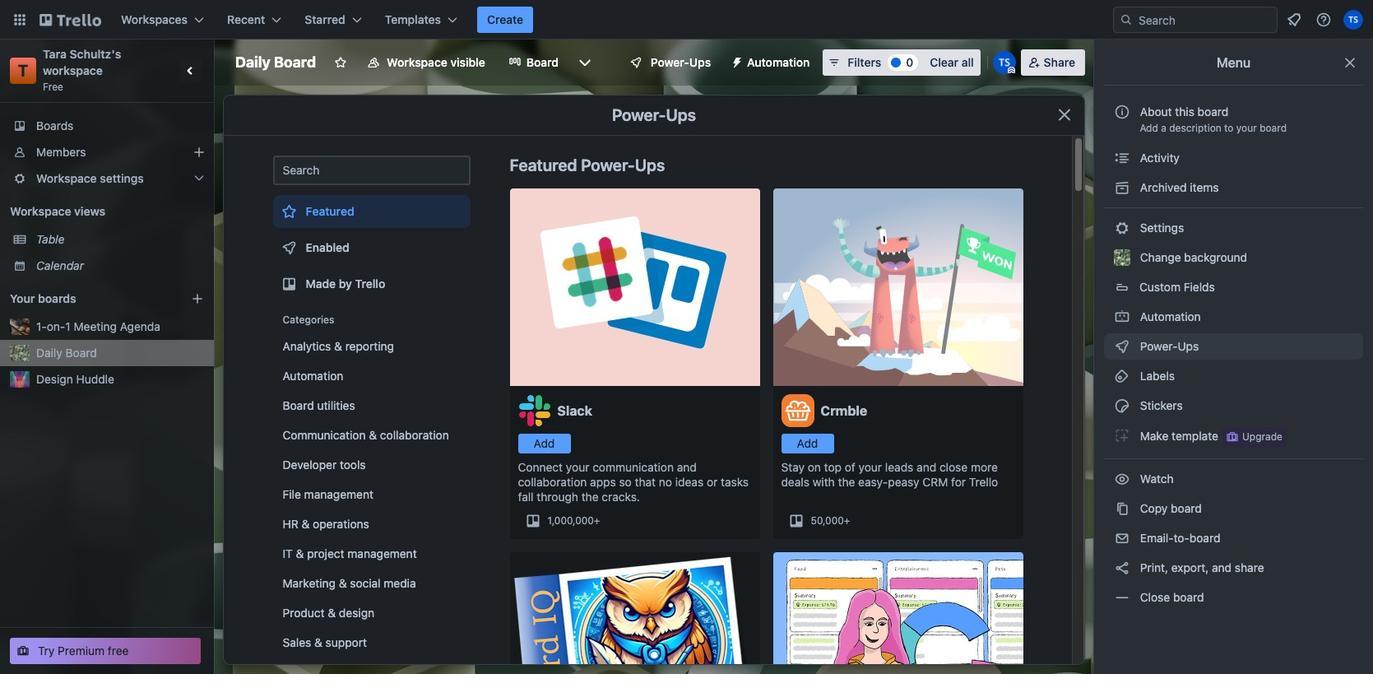 Task type: vqa. For each thing, say whether or not it's contained in the screenshot.
Power- inside button
yes



Task type: locate. For each thing, give the bounding box(es) containing it.
0 horizontal spatial featured
[[306, 204, 354, 218]]

and up ideas
[[677, 460, 697, 474]]

1 sm image from the top
[[1115, 150, 1131, 166]]

0 vertical spatial management
[[304, 487, 374, 501]]

0 vertical spatial automation
[[748, 55, 810, 69]]

6 sm image from the top
[[1115, 427, 1131, 444]]

custom fields button
[[1105, 274, 1364, 300]]

automation link
[[1105, 304, 1364, 330], [273, 363, 470, 389]]

0 horizontal spatial add
[[534, 436, 555, 450]]

template
[[1172, 429, 1219, 443]]

1 horizontal spatial collaboration
[[518, 475, 587, 489]]

automation
[[748, 55, 810, 69], [1138, 310, 1202, 324], [283, 369, 344, 383]]

and inside stay on top of your leads and close more deals with the easy-peasy crm for trello
[[917, 460, 937, 474]]

search image
[[1120, 13, 1134, 26]]

utilities
[[317, 398, 355, 412]]

1 vertical spatial the
[[582, 490, 599, 504]]

2 vertical spatial automation
[[283, 369, 344, 383]]

1 horizontal spatial and
[[917, 460, 937, 474]]

1 vertical spatial trello
[[970, 475, 999, 489]]

5 sm image from the top
[[1115, 398, 1131, 414]]

hr & operations
[[283, 517, 369, 531]]

marketing & social media link
[[273, 570, 470, 597]]

automation link down analytics & reporting "link"
[[273, 363, 470, 389]]

& left design
[[328, 606, 336, 620]]

communication & collaboration link
[[273, 422, 470, 449]]

2 add button from the left
[[782, 434, 834, 454]]

to-
[[1174, 531, 1190, 545]]

tara schultz's workspace free
[[43, 47, 124, 93]]

add button up on
[[782, 434, 834, 454]]

archived items link
[[1105, 175, 1364, 201]]

& right it
[[296, 547, 304, 561]]

& right analytics
[[334, 339, 342, 353]]

your boards
[[10, 291, 76, 305]]

2 vertical spatial workspace
[[10, 204, 71, 218]]

and inside connect your communication and collaboration apps so that no ideas or tasks fall through the cracks.
[[677, 460, 697, 474]]

1 horizontal spatial your
[[859, 460, 883, 474]]

board link
[[499, 49, 569, 76]]

trello inside stay on top of your leads and close more deals with the easy-peasy crm for trello
[[970, 475, 999, 489]]

sm image inside "settings" link
[[1115, 220, 1131, 236]]

power-ups inside button
[[651, 55, 711, 69]]

free
[[43, 81, 63, 93]]

copy
[[1141, 501, 1168, 515]]

0 horizontal spatial and
[[677, 460, 697, 474]]

daily board down 1
[[36, 346, 97, 360]]

sales
[[283, 636, 311, 650]]

2 horizontal spatial add
[[1140, 122, 1159, 134]]

share
[[1044, 55, 1076, 69]]

sales & support
[[283, 636, 367, 650]]

0 vertical spatial daily board
[[235, 54, 316, 71]]

& right hr
[[302, 517, 310, 531]]

the down of
[[838, 475, 856, 489]]

1 vertical spatial workspace
[[36, 171, 97, 185]]

cracks.
[[602, 490, 640, 504]]

tara schultz (taraschultz7) image right all
[[993, 51, 1016, 74]]

& left social
[[339, 576, 347, 590]]

trello right by
[[355, 277, 385, 291]]

your
[[10, 291, 35, 305]]

make template
[[1138, 429, 1219, 443]]

0 horizontal spatial collaboration
[[380, 428, 449, 442]]

0 horizontal spatial trello
[[355, 277, 385, 291]]

automation button
[[725, 49, 820, 76]]

power-ups up labels
[[1138, 339, 1203, 353]]

0 vertical spatial workspace
[[387, 55, 448, 69]]

management up operations
[[304, 487, 374, 501]]

1 vertical spatial collaboration
[[518, 475, 587, 489]]

1 horizontal spatial trello
[[970, 475, 999, 489]]

1 horizontal spatial daily
[[235, 54, 271, 71]]

0 horizontal spatial +
[[594, 515, 600, 527]]

collaboration down board utilities 'link'
[[380, 428, 449, 442]]

& right sales
[[315, 636, 323, 650]]

0 vertical spatial daily
[[235, 54, 271, 71]]

sm image inside email-to-board link
[[1115, 530, 1131, 547]]

power-ups down the primary element
[[651, 55, 711, 69]]

board left customize views icon
[[527, 55, 559, 69]]

sm image for make template
[[1115, 427, 1131, 444]]

stay on top of your leads and close more deals with the easy-peasy crm for trello
[[782, 460, 999, 489]]

workspace views
[[10, 204, 105, 218]]

hr & operations link
[[273, 511, 470, 538]]

developer tools link
[[273, 452, 470, 478]]

your up through
[[566, 460, 590, 474]]

tara schultz (taraschultz7) image
[[1344, 10, 1364, 30], [993, 51, 1016, 74]]

1-
[[36, 319, 47, 333]]

this member is an admin of this board. image
[[1008, 67, 1016, 74]]

templates button
[[375, 7, 468, 33]]

1 vertical spatial tara schultz (taraschultz7) image
[[993, 51, 1016, 74]]

customize views image
[[577, 54, 594, 71]]

4 sm image from the top
[[1115, 368, 1131, 384]]

workspace inside button
[[387, 55, 448, 69]]

board left star or unstar board image
[[274, 54, 316, 71]]

1,000,000 +
[[548, 515, 600, 527]]

0 vertical spatial collaboration
[[380, 428, 449, 442]]

board inside 'link'
[[283, 398, 314, 412]]

1 horizontal spatial add
[[797, 436, 819, 450]]

daily
[[235, 54, 271, 71], [36, 346, 62, 360]]

sm image inside archived items "link"
[[1115, 179, 1131, 196]]

1 vertical spatial featured
[[306, 204, 354, 218]]

0 horizontal spatial the
[[582, 490, 599, 504]]

analytics & reporting
[[283, 339, 394, 353]]

& for communication
[[369, 428, 377, 442]]

analytics
[[283, 339, 331, 353]]

& inside 'link'
[[302, 517, 310, 531]]

sm image inside print, export, and share link
[[1115, 560, 1131, 576]]

sm image
[[725, 49, 748, 72], [1115, 179, 1131, 196], [1115, 338, 1131, 355], [1115, 501, 1131, 517], [1115, 560, 1131, 576], [1115, 589, 1131, 606]]

your up easy- in the bottom right of the page
[[859, 460, 883, 474]]

featured
[[510, 156, 578, 175], [306, 204, 354, 218]]

2 sm image from the top
[[1115, 220, 1131, 236]]

0 horizontal spatial automation link
[[273, 363, 470, 389]]

enabled
[[306, 240, 350, 254]]

export,
[[1172, 561, 1210, 575]]

apps
[[590, 475, 616, 489]]

tara schultz's workspace link
[[43, 47, 124, 77]]

1 + from the left
[[594, 515, 600, 527]]

product
[[283, 606, 325, 620]]

workspace for workspace visible
[[387, 55, 448, 69]]

1 horizontal spatial daily board
[[235, 54, 316, 71]]

tools
[[340, 458, 366, 472]]

back to home image
[[40, 7, 101, 33]]

1 horizontal spatial the
[[838, 475, 856, 489]]

& down board utilities 'link'
[[369, 428, 377, 442]]

recent
[[227, 12, 265, 26]]

ups
[[690, 55, 711, 69], [666, 105, 697, 124], [635, 156, 665, 175], [1178, 339, 1200, 353]]

+ for crmble
[[844, 515, 851, 527]]

8 sm image from the top
[[1115, 530, 1131, 547]]

board left utilities
[[283, 398, 314, 412]]

members
[[36, 145, 86, 159]]

sm image for copy board
[[1115, 501, 1131, 517]]

settings
[[1138, 221, 1185, 235]]

0 vertical spatial automation link
[[1105, 304, 1364, 330]]

reporting
[[346, 339, 394, 353]]

labels
[[1138, 369, 1176, 383]]

0 horizontal spatial your
[[566, 460, 590, 474]]

sm image
[[1115, 150, 1131, 166], [1115, 220, 1131, 236], [1115, 309, 1131, 325], [1115, 368, 1131, 384], [1115, 398, 1131, 414], [1115, 427, 1131, 444], [1115, 471, 1131, 487], [1115, 530, 1131, 547]]

&
[[334, 339, 342, 353], [369, 428, 377, 442], [302, 517, 310, 531], [296, 547, 304, 561], [339, 576, 347, 590], [328, 606, 336, 620], [315, 636, 323, 650]]

calendar
[[36, 258, 84, 272]]

ups inside "link"
[[1178, 339, 1200, 353]]

sm image for watch
[[1115, 471, 1131, 487]]

0 vertical spatial power-ups
[[651, 55, 711, 69]]

1 horizontal spatial automation link
[[1105, 304, 1364, 330]]

sm image for print, export, and share
[[1115, 560, 1131, 576]]

sm image inside watch link
[[1115, 471, 1131, 487]]

board down export,
[[1174, 590, 1205, 604]]

+ down of
[[844, 515, 851, 527]]

sm image for email-to-board
[[1115, 530, 1131, 547]]

50,000
[[811, 515, 844, 527]]

primary element
[[0, 0, 1374, 40]]

enabled link
[[273, 231, 470, 264]]

daily board inside board name "text box"
[[235, 54, 316, 71]]

2 + from the left
[[844, 515, 851, 527]]

workspace navigation collapse icon image
[[179, 59, 203, 82]]

sm image for stickers
[[1115, 398, 1131, 414]]

+ down apps at the left bottom
[[594, 515, 600, 527]]

workspace for workspace settings
[[36, 171, 97, 185]]

sm image for automation
[[1115, 309, 1131, 325]]

collaboration up through
[[518, 475, 587, 489]]

clear all button
[[924, 49, 981, 76]]

& for analytics
[[334, 339, 342, 353]]

2 horizontal spatial your
[[1237, 122, 1258, 134]]

board
[[274, 54, 316, 71], [527, 55, 559, 69], [65, 346, 97, 360], [283, 398, 314, 412]]

trello inside "link"
[[355, 277, 385, 291]]

1 horizontal spatial +
[[844, 515, 851, 527]]

tara schultz (taraschultz7) image inside the primary element
[[1344, 10, 1364, 30]]

1 add button from the left
[[518, 434, 571, 454]]

management down hr & operations 'link'
[[348, 547, 417, 561]]

workspace inside "dropdown button"
[[36, 171, 97, 185]]

your right to
[[1237, 122, 1258, 134]]

sm image for power-ups
[[1115, 338, 1131, 355]]

add up connect
[[534, 436, 555, 450]]

0 vertical spatial featured
[[510, 156, 578, 175]]

collaboration inside connect your communication and collaboration apps so that no ideas or tasks fall through the cracks.
[[518, 475, 587, 489]]

add button up connect
[[518, 434, 571, 454]]

all
[[962, 55, 974, 69]]

add button
[[518, 434, 571, 454], [782, 434, 834, 454]]

sm image inside labels link
[[1115, 368, 1131, 384]]

a
[[1162, 122, 1167, 134]]

0 vertical spatial trello
[[355, 277, 385, 291]]

power-ups down power-ups button
[[612, 105, 697, 124]]

sm image inside activity link
[[1115, 150, 1131, 166]]

1-on-1 meeting agenda link
[[36, 319, 204, 335]]

add left a
[[1140, 122, 1159, 134]]

1 vertical spatial daily
[[36, 346, 62, 360]]

made by trello link
[[273, 268, 470, 300]]

1 horizontal spatial automation
[[748, 55, 810, 69]]

automation link down custom fields button
[[1105, 304, 1364, 330]]

1 horizontal spatial tara schultz (taraschultz7) image
[[1344, 10, 1364, 30]]

workspace
[[387, 55, 448, 69], [36, 171, 97, 185], [10, 204, 71, 218]]

trello
[[355, 277, 385, 291], [970, 475, 999, 489]]

1 vertical spatial automation
[[1138, 310, 1202, 324]]

try premium free button
[[10, 638, 201, 664]]

about this board add a description to your board
[[1140, 105, 1288, 134]]

developer tools
[[283, 458, 366, 472]]

for
[[952, 475, 967, 489]]

views
[[74, 204, 105, 218]]

close
[[940, 460, 968, 474]]

0
[[907, 55, 914, 69]]

and
[[677, 460, 697, 474], [917, 460, 937, 474], [1213, 561, 1232, 575]]

sm image inside power-ups "link"
[[1115, 338, 1131, 355]]

print, export, and share link
[[1105, 555, 1364, 581]]

power- inside "link"
[[1141, 339, 1178, 353]]

0 horizontal spatial add button
[[518, 434, 571, 454]]

made by trello
[[306, 277, 385, 291]]

sm image inside stickers "link"
[[1115, 398, 1131, 414]]

workspace
[[43, 63, 103, 77]]

3 sm image from the top
[[1115, 309, 1131, 325]]

tara schultz (taraschultz7) image right open information menu icon
[[1344, 10, 1364, 30]]

2 vertical spatial power-ups
[[1138, 339, 1203, 353]]

1 horizontal spatial featured
[[510, 156, 578, 175]]

the down apps at the left bottom
[[582, 490, 599, 504]]

daily down recent dropdown button
[[235, 54, 271, 71]]

and up crm
[[917, 460, 937, 474]]

daily inside board name "text box"
[[235, 54, 271, 71]]

daily up "design"
[[36, 346, 62, 360]]

power-ups
[[651, 55, 711, 69], [612, 105, 697, 124], [1138, 339, 1203, 353]]

1,000,000
[[548, 515, 594, 527]]

7 sm image from the top
[[1115, 471, 1131, 487]]

workspace up table
[[10, 204, 71, 218]]

sm image inside close board link
[[1115, 589, 1131, 606]]

your boards with 3 items element
[[10, 289, 166, 309]]

trello down more
[[970, 475, 999, 489]]

upgrade button
[[1223, 427, 1287, 447]]

0 horizontal spatial daily
[[36, 346, 62, 360]]

0 horizontal spatial daily board
[[36, 346, 97, 360]]

1 horizontal spatial add button
[[782, 434, 834, 454]]

2 horizontal spatial and
[[1213, 561, 1232, 575]]

0 vertical spatial tara schultz (taraschultz7) image
[[1344, 10, 1364, 30]]

0 vertical spatial the
[[838, 475, 856, 489]]

change
[[1141, 250, 1182, 264]]

and left share
[[1213, 561, 1232, 575]]

marketing
[[283, 576, 336, 590]]

huddle
[[76, 372, 114, 386]]

workspace down templates popup button
[[387, 55, 448, 69]]

sm image inside automation button
[[725, 49, 748, 72]]

close board
[[1138, 590, 1205, 604]]

calendar link
[[36, 258, 204, 274]]

add up on
[[797, 436, 819, 450]]

daily board down recent dropdown button
[[235, 54, 316, 71]]

workspace down members
[[36, 171, 97, 185]]

board up print, export, and share
[[1190, 531, 1221, 545]]

sm image inside copy board link
[[1115, 501, 1131, 517]]

0 horizontal spatial automation
[[283, 369, 344, 383]]



Task type: describe. For each thing, give the bounding box(es) containing it.
tara
[[43, 47, 67, 61]]

media
[[384, 576, 416, 590]]

agenda
[[120, 319, 160, 333]]

add board image
[[191, 292, 204, 305]]

sm image for close board
[[1115, 589, 1131, 606]]

developer
[[283, 458, 337, 472]]

print, export, and share
[[1138, 561, 1265, 575]]

templates
[[385, 12, 441, 26]]

board inside "text box"
[[274, 54, 316, 71]]

1 vertical spatial management
[[348, 547, 417, 561]]

2 horizontal spatial automation
[[1138, 310, 1202, 324]]

visible
[[451, 55, 486, 69]]

the inside stay on top of your leads and close more deals with the easy-peasy crm for trello
[[838, 475, 856, 489]]

open information menu image
[[1316, 12, 1333, 28]]

Search field
[[1134, 7, 1278, 32]]

t link
[[10, 58, 36, 84]]

0 notifications image
[[1285, 10, 1305, 30]]

that
[[635, 475, 656, 489]]

star or unstar board image
[[334, 56, 348, 69]]

add for crmble
[[797, 436, 819, 450]]

product & design link
[[273, 600, 470, 626]]

peasy
[[889, 475, 920, 489]]

to
[[1225, 122, 1234, 134]]

your inside connect your communication and collaboration apps so that no ideas or tasks fall through the cracks.
[[566, 460, 590, 474]]

power-ups link
[[1105, 333, 1364, 360]]

close board link
[[1105, 584, 1364, 611]]

analytics & reporting link
[[273, 333, 470, 360]]

no
[[659, 475, 673, 489]]

your inside stay on top of your leads and close more deals with the easy-peasy crm for trello
[[859, 460, 883, 474]]

the inside connect your communication and collaboration apps so that no ideas or tasks fall through the cracks.
[[582, 490, 599, 504]]

create button
[[477, 7, 534, 33]]

daily board link
[[36, 345, 204, 361]]

1 vertical spatial automation link
[[273, 363, 470, 389]]

communication
[[593, 460, 674, 474]]

& for it
[[296, 547, 304, 561]]

sm image for settings
[[1115, 220, 1131, 236]]

easy-
[[859, 475, 889, 489]]

it & project management link
[[273, 541, 470, 567]]

automation inside button
[[748, 55, 810, 69]]

copy board link
[[1105, 496, 1364, 522]]

board up design huddle
[[65, 346, 97, 360]]

Board name text field
[[227, 49, 324, 76]]

1 vertical spatial daily board
[[36, 346, 97, 360]]

slack
[[558, 403, 593, 418]]

sm image for archived items
[[1115, 179, 1131, 196]]

& for product
[[328, 606, 336, 620]]

featured for featured
[[306, 204, 354, 218]]

your inside about this board add a description to your board
[[1237, 122, 1258, 134]]

try premium free
[[38, 644, 129, 658]]

background
[[1185, 250, 1248, 264]]

stickers link
[[1105, 393, 1364, 419]]

design huddle link
[[36, 371, 204, 388]]

description
[[1170, 122, 1222, 134]]

ups inside button
[[690, 55, 711, 69]]

50,000 +
[[811, 515, 851, 527]]

connect
[[518, 460, 563, 474]]

workspaces
[[121, 12, 188, 26]]

email-to-board link
[[1105, 525, 1364, 552]]

& for marketing
[[339, 576, 347, 590]]

fields
[[1184, 280, 1216, 294]]

starred button
[[295, 7, 372, 33]]

design
[[36, 372, 73, 386]]

archived items
[[1138, 180, 1220, 194]]

activity
[[1138, 151, 1180, 165]]

1-on-1 meeting agenda
[[36, 319, 160, 333]]

table link
[[36, 231, 204, 248]]

tasks
[[721, 475, 749, 489]]

top
[[825, 460, 842, 474]]

change background link
[[1105, 244, 1364, 271]]

boards link
[[0, 113, 214, 139]]

crmble
[[821, 403, 868, 418]]

more
[[971, 460, 999, 474]]

file
[[283, 487, 301, 501]]

1 vertical spatial power-ups
[[612, 105, 697, 124]]

or
[[707, 475, 718, 489]]

power- inside button
[[651, 55, 690, 69]]

board up to-
[[1172, 501, 1203, 515]]

share
[[1236, 561, 1265, 575]]

ideas
[[676, 475, 704, 489]]

archived
[[1141, 180, 1188, 194]]

meeting
[[74, 319, 117, 333]]

about
[[1141, 105, 1173, 119]]

featured for featured power-ups
[[510, 156, 578, 175]]

with
[[813, 475, 835, 489]]

sm image for labels
[[1115, 368, 1131, 384]]

it & project management
[[283, 547, 417, 561]]

add for slack
[[534, 436, 555, 450]]

power-ups button
[[618, 49, 721, 76]]

add button for slack
[[518, 434, 571, 454]]

table
[[36, 232, 65, 246]]

add inside about this board add a description to your board
[[1140, 122, 1159, 134]]

operations
[[313, 517, 369, 531]]

+ for slack
[[594, 515, 600, 527]]

workspace for workspace views
[[10, 204, 71, 218]]

sm image for activity
[[1115, 150, 1131, 166]]

file management link
[[273, 482, 470, 508]]

& for hr
[[302, 517, 310, 531]]

deals
[[782, 475, 810, 489]]

through
[[537, 490, 579, 504]]

design
[[339, 606, 375, 620]]

communication & collaboration
[[283, 428, 449, 442]]

board up to
[[1198, 105, 1229, 119]]

fall
[[518, 490, 534, 504]]

create
[[487, 12, 524, 26]]

board right to
[[1260, 122, 1288, 134]]

workspaces button
[[111, 7, 214, 33]]

settings
[[100, 171, 144, 185]]

upgrade
[[1243, 431, 1283, 443]]

stickers
[[1138, 398, 1184, 412]]

sales & support link
[[273, 630, 470, 656]]

share button
[[1021, 49, 1086, 76]]

0 horizontal spatial tara schultz (taraschultz7) image
[[993, 51, 1016, 74]]

clear all
[[930, 55, 974, 69]]

Search text field
[[273, 156, 470, 185]]

add button for crmble
[[782, 434, 834, 454]]

members link
[[0, 139, 214, 165]]

of
[[845, 460, 856, 474]]

featured link
[[273, 195, 470, 228]]

& for sales
[[315, 636, 323, 650]]

print,
[[1141, 561, 1169, 575]]

power-ups inside "link"
[[1138, 339, 1203, 353]]

t
[[18, 61, 28, 80]]

workspace visible
[[387, 55, 486, 69]]



